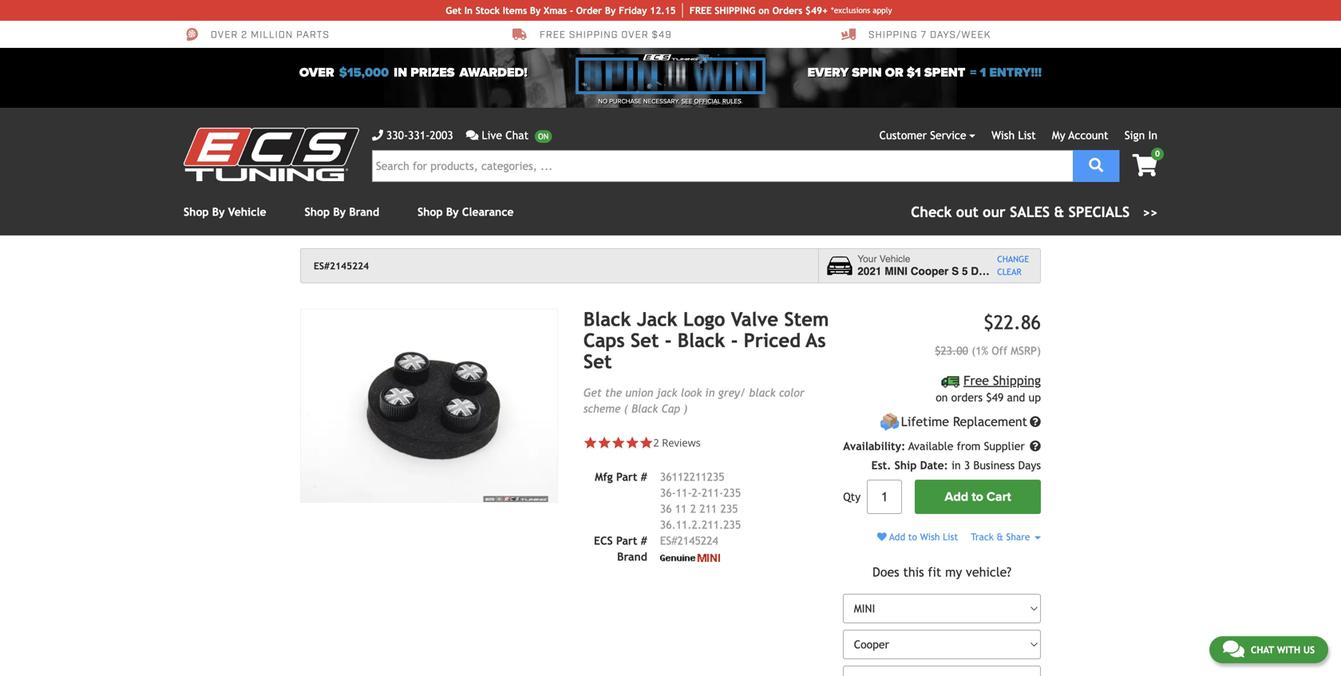 Task type: vqa. For each thing, say whether or not it's contained in the screenshot.
Submodel
no



Task type: describe. For each thing, give the bounding box(es) containing it.
clear
[[997, 267, 1021, 277]]

add to cart
[[945, 489, 1011, 505]]

with
[[1277, 644, 1300, 655]]

caps
[[583, 329, 625, 352]]

entry!!!
[[989, 65, 1042, 80]]

36-
[[660, 487, 676, 499]]

apply
[[873, 6, 892, 15]]

0 horizontal spatial vehicle
[[228, 206, 266, 218]]

shop by vehicle
[[184, 206, 266, 218]]

change clear
[[997, 254, 1029, 277]]

part inside 36112211235 36-11-2-211-235 36 11 2 211 235 36.11.2.211.235 ecs part #
[[616, 535, 637, 547]]

over for over $15,000 in prizes
[[299, 65, 334, 80]]

0 horizontal spatial list
[[943, 531, 958, 543]]

(1%
[[972, 344, 988, 357]]

specials
[[1069, 204, 1130, 220]]

cooper
[[911, 265, 949, 277]]

get for get the union jack look in grey/ black color scheme ( black cap )
[[583, 387, 602, 399]]

36.11.2.211.235
[[660, 519, 741, 531]]

add to wish list link
[[877, 531, 958, 543]]

over for over 2 million parts
[[211, 29, 238, 41]]

necessary.
[[643, 97, 680, 105]]

es# 2145224 brand
[[617, 535, 718, 563]]

wish list
[[992, 129, 1036, 142]]

b46c
[[999, 265, 1027, 277]]

search image
[[1089, 158, 1103, 172]]

sign in
[[1125, 129, 1157, 142]]

door
[[971, 265, 996, 277]]

es#
[[660, 535, 677, 547]]

phone image
[[372, 130, 383, 141]]

by left "xmas" at the left top
[[530, 5, 541, 16]]

color
[[779, 387, 804, 399]]

add for add to cart
[[945, 489, 968, 505]]

free shipping over $49 link
[[512, 27, 672, 42]]

shop by brand link
[[305, 206, 379, 218]]

free shipping image
[[942, 376, 960, 388]]

customer service
[[879, 129, 966, 142]]

see
[[681, 97, 692, 105]]

business
[[973, 459, 1015, 472]]

does this fit my vehicle?
[[873, 565, 1012, 579]]

22.86
[[994, 311, 1041, 334]]

my account link
[[1052, 129, 1108, 142]]

look
[[681, 387, 702, 399]]

cart
[[987, 489, 1011, 505]]

211-
[[702, 487, 723, 499]]

2 reviews
[[653, 436, 701, 450]]

from
[[957, 440, 981, 453]]

clearance
[[462, 206, 514, 218]]

# inside 36112211235 36-11-2-211-235 36 11 2 211 235 36.11.2.211.235 ecs part #
[[641, 535, 647, 547]]

shipping 7 days/week
[[869, 29, 991, 41]]

prizes
[[411, 65, 455, 80]]

2 horizontal spatial black
[[678, 329, 725, 352]]

s
[[952, 265, 959, 277]]

free for shipping
[[540, 29, 566, 41]]

*exclusions
[[831, 6, 870, 15]]

11-
[[676, 487, 692, 499]]

shopping cart image
[[1132, 154, 1157, 176]]

est.
[[871, 459, 891, 472]]

=
[[970, 65, 977, 80]]

union
[[625, 387, 653, 399]]

1 star image from the left
[[583, 436, 597, 450]]

and
[[1007, 391, 1025, 404]]

add to wish list
[[887, 531, 958, 543]]

2 vertical spatial in
[[952, 459, 961, 472]]

spin
[[852, 65, 882, 80]]

ecs
[[594, 535, 613, 547]]

comments image for chat
[[1223, 639, 1244, 659]]

2 horizontal spatial -
[[731, 329, 738, 352]]

heart image
[[877, 532, 887, 542]]

0 horizontal spatial $49
[[652, 29, 672, 41]]

2021
[[858, 265, 882, 277]]

0 horizontal spatial black
[[583, 308, 631, 330]]

$49 inside 'free shipping on orders $49 and up'
[[986, 391, 1004, 404]]

ecs tuning image
[[184, 128, 359, 181]]

question circle image for available from supplier
[[1030, 441, 1041, 452]]

or
[[885, 65, 903, 80]]

change link
[[997, 253, 1029, 266]]

order
[[576, 5, 602, 16]]

.
[[741, 97, 743, 105]]

days
[[1018, 459, 1041, 472]]

331-
[[408, 129, 430, 142]]

shop by clearance
[[418, 206, 514, 218]]

lifetime replacement
[[901, 414, 1027, 429]]

0 horizontal spatial wish
[[920, 531, 940, 543]]

shipping inside "link"
[[869, 29, 918, 41]]

1
[[980, 65, 986, 80]]

1 horizontal spatial set
[[631, 329, 659, 352]]

shop by brand
[[305, 206, 379, 218]]

*exclusions apply link
[[831, 4, 892, 16]]

1 vertical spatial 2
[[653, 436, 659, 450]]

parts
[[296, 29, 330, 41]]

grey/
[[718, 387, 746, 399]]

sales & specials
[[1010, 204, 1130, 220]]

chat with us link
[[1209, 636, 1328, 663]]

by for shop by clearance
[[446, 206, 459, 218]]

2003
[[430, 129, 453, 142]]

lifetime
[[901, 414, 949, 429]]

1 vertical spatial chat
[[1251, 644, 1274, 655]]

items
[[503, 5, 527, 16]]

wish list link
[[992, 129, 1036, 142]]

live chat link
[[466, 127, 552, 144]]

qty
[[843, 491, 861, 503]]

friday
[[619, 5, 647, 16]]

to for wish
[[908, 531, 917, 543]]

ship
[[715, 5, 734, 16]]

availability:
[[843, 440, 905, 453]]

customer service button
[[879, 127, 976, 144]]

over
[[621, 29, 649, 41]]

get in stock items by xmas - order by friday 12.15
[[446, 5, 676, 16]]

shop by vehicle link
[[184, 206, 266, 218]]

stem
[[784, 308, 829, 330]]

1 horizontal spatial wish
[[992, 129, 1015, 142]]

5
[[962, 265, 968, 277]]



Task type: locate. For each thing, give the bounding box(es) containing it.
0 vertical spatial brand
[[349, 206, 379, 218]]

0 link
[[1120, 148, 1164, 178]]

0 horizontal spatial over
[[211, 29, 238, 41]]

by for shop by vehicle
[[212, 206, 225, 218]]

in left 3
[[952, 459, 961, 472]]

1 vertical spatial on
[[936, 391, 948, 404]]

black right jack
[[678, 329, 725, 352]]

vehicle down ecs tuning image
[[228, 206, 266, 218]]

to left cart at the right bottom of the page
[[972, 489, 983, 505]]

free shipping on orders $49 and up
[[936, 373, 1041, 404]]

1 horizontal spatial add
[[945, 489, 968, 505]]

2 left the million
[[241, 29, 248, 41]]

in right look
[[705, 387, 715, 399]]

2 question circle image from the top
[[1030, 441, 1041, 452]]

& right track
[[997, 531, 1003, 543]]

1 horizontal spatial star image
[[611, 436, 625, 450]]

supplier
[[984, 440, 1025, 453]]

share
[[1006, 531, 1030, 543]]

track
[[971, 531, 994, 543]]

in
[[464, 5, 473, 16], [1148, 129, 1157, 142]]

genuine mini image
[[660, 554, 720, 562]]

spent
[[924, 65, 965, 80]]

in inside get the union jack look in grey/ black color scheme ( black cap )
[[705, 387, 715, 399]]

2 # from the top
[[641, 535, 647, 547]]

free for shipping
[[963, 373, 989, 388]]

stock
[[476, 5, 500, 16]]

track & share
[[971, 531, 1033, 543]]

question circle image for lifetime replacement
[[1030, 416, 1041, 428]]

comments image for live
[[466, 130, 479, 141]]

)
[[684, 402, 688, 415]]

wish up the "fit"
[[920, 531, 940, 543]]

million
[[251, 29, 293, 41]]

0 vertical spatial chat
[[506, 129, 529, 142]]

& right sales
[[1054, 204, 1064, 220]]

question circle image up the days
[[1030, 441, 1041, 452]]

0 horizontal spatial set
[[583, 350, 612, 373]]

rules
[[722, 97, 741, 105]]

on
[[758, 5, 770, 16], [936, 391, 948, 404]]

es#2145224
[[314, 260, 369, 271]]

question circle image down up
[[1030, 416, 1041, 428]]

- left 'logo'
[[665, 329, 672, 352]]

reviews
[[662, 436, 701, 450]]

1 horizontal spatial black
[[631, 402, 658, 415]]

0 horizontal spatial star image
[[597, 436, 611, 450]]

list left my
[[1018, 129, 1036, 142]]

jack
[[637, 308, 677, 330]]

1 vertical spatial in
[[705, 387, 715, 399]]

0 vertical spatial comments image
[[466, 130, 479, 141]]

star image up mfg part #
[[611, 436, 625, 450]]

comments image left the live
[[466, 130, 479, 141]]

fit
[[928, 565, 941, 579]]

330-
[[386, 129, 408, 142]]

question circle image
[[1030, 416, 1041, 428], [1030, 441, 1041, 452]]

add to cart button
[[915, 480, 1041, 514]]

xmas
[[544, 5, 567, 16]]

1 vertical spatial in
[[1148, 129, 1157, 142]]

1 horizontal spatial chat
[[1251, 644, 1274, 655]]

330-331-2003
[[386, 129, 453, 142]]

0 vertical spatial shipping
[[869, 29, 918, 41]]

my
[[1052, 129, 1065, 142]]

1 vertical spatial part
[[616, 535, 637, 547]]

over left the million
[[211, 29, 238, 41]]

1 star image from the left
[[597, 436, 611, 450]]

to right heart image
[[908, 531, 917, 543]]

brand left genuine mini image at bottom
[[617, 551, 647, 563]]

0 vertical spatial in
[[464, 5, 473, 16]]

1 horizontal spatial -
[[665, 329, 672, 352]]

shipping 7 days/week link
[[841, 27, 991, 42]]

live chat
[[482, 129, 529, 142]]

2 horizontal spatial in
[[952, 459, 961, 472]]

1 vertical spatial brand
[[617, 551, 647, 563]]

0 vertical spatial to
[[972, 489, 983, 505]]

brand for shop by brand
[[349, 206, 379, 218]]

comments image inside "live chat" link
[[466, 130, 479, 141]]

0 horizontal spatial brand
[[349, 206, 379, 218]]

mfg
[[595, 471, 613, 484]]

change
[[997, 254, 1029, 264]]

date:
[[920, 459, 948, 472]]

1 vertical spatial #
[[641, 535, 647, 547]]

this product is lifetime replacement eligible image
[[880, 412, 900, 432]]

$49 down 12.15
[[652, 29, 672, 41]]

by up es#2145224
[[333, 206, 346, 218]]

black left jack
[[583, 308, 631, 330]]

1 shop from the left
[[184, 206, 209, 218]]

on inside 'free shipping on orders $49 and up'
[[936, 391, 948, 404]]

1 horizontal spatial in
[[1148, 129, 1157, 142]]

get the union jack look in grey/ black color scheme ( black cap )
[[583, 387, 804, 415]]

star image
[[597, 436, 611, 450], [625, 436, 639, 450]]

clear link
[[997, 266, 1029, 279]]

part right mfg
[[616, 471, 637, 484]]

to
[[972, 489, 983, 505], [908, 531, 917, 543]]

by for shop by brand
[[333, 206, 346, 218]]

purchase
[[609, 97, 642, 105]]

brand for es# 2145224 brand
[[617, 551, 647, 563]]

0 horizontal spatial -
[[570, 5, 573, 16]]

1 vertical spatial get
[[583, 387, 602, 399]]

1 vertical spatial to
[[908, 531, 917, 543]]

service
[[930, 129, 966, 142]]

mini
[[885, 265, 908, 277]]

1 question circle image from the top
[[1030, 416, 1041, 428]]

shop for shop by vehicle
[[184, 206, 209, 218]]

Search text field
[[372, 150, 1073, 182]]

2 star image from the left
[[611, 436, 625, 450]]

$49
[[652, 29, 672, 41], [986, 391, 1004, 404]]

free up orders on the bottom right
[[963, 373, 989, 388]]

2 horizontal spatial star image
[[639, 436, 653, 450]]

- right 'logo'
[[731, 329, 738, 352]]

part right ecs
[[616, 535, 637, 547]]

0 horizontal spatial shop
[[184, 206, 209, 218]]

1 horizontal spatial 2
[[653, 436, 659, 450]]

does
[[873, 565, 899, 579]]

0 vertical spatial question circle image
[[1030, 416, 1041, 428]]

2 horizontal spatial shop
[[418, 206, 443, 218]]

this
[[903, 565, 924, 579]]

2 reviews link
[[653, 436, 701, 450]]

star image left reviews
[[639, 436, 653, 450]]

# right mfg
[[641, 471, 647, 484]]

shipping up and
[[993, 373, 1041, 388]]

black
[[749, 387, 776, 399]]

0 vertical spatial wish
[[992, 129, 1015, 142]]

as
[[806, 329, 826, 352]]

chat right the live
[[506, 129, 529, 142]]

0 vertical spatial 2
[[241, 29, 248, 41]]

1 horizontal spatial free
[[963, 373, 989, 388]]

by left clearance
[[446, 206, 459, 218]]

3 shop from the left
[[418, 206, 443, 218]]

shop for shop by clearance
[[418, 206, 443, 218]]

1 vertical spatial list
[[943, 531, 958, 543]]

1 horizontal spatial $49
[[986, 391, 1004, 404]]

shipping inside 'free shipping on orders $49 and up'
[[993, 373, 1041, 388]]

1 horizontal spatial shipping
[[993, 373, 1041, 388]]

2 shop from the left
[[305, 206, 330, 218]]

in for sign
[[1148, 129, 1157, 142]]

in right sign
[[1148, 129, 1157, 142]]

0 horizontal spatial 2
[[241, 29, 248, 41]]

0 vertical spatial vehicle
[[228, 206, 266, 218]]

black inside get the union jack look in grey/ black color scheme ( black cap )
[[631, 402, 658, 415]]

get left stock
[[446, 5, 461, 16]]

0 vertical spatial on
[[758, 5, 770, 16]]

1 vertical spatial question circle image
[[1030, 441, 1041, 452]]

1 # from the top
[[641, 471, 647, 484]]

0 vertical spatial &
[[1054, 204, 1064, 220]]

ping
[[734, 5, 756, 16]]

vehicle
[[228, 206, 266, 218], [880, 254, 910, 265]]

1 horizontal spatial on
[[936, 391, 948, 404]]

$49 left and
[[986, 391, 1004, 404]]

2 left reviews
[[653, 436, 659, 450]]

&
[[1054, 204, 1064, 220], [997, 531, 1003, 543]]

1 vertical spatial $49
[[986, 391, 1004, 404]]

see official rules link
[[681, 97, 741, 106]]

1 vertical spatial comments image
[[1223, 639, 1244, 659]]

vehicle?
[[966, 565, 1012, 579]]

on down the free shipping 'image'
[[936, 391, 948, 404]]

get up 'scheme'
[[583, 387, 602, 399]]

1 horizontal spatial shop
[[305, 206, 330, 218]]

mfg part #
[[595, 471, 647, 484]]

235
[[723, 487, 741, 499]]

1 horizontal spatial to
[[972, 489, 983, 505]]

3 star image from the left
[[639, 436, 653, 450]]

0 vertical spatial in
[[394, 65, 407, 80]]

0 horizontal spatial free
[[540, 29, 566, 41]]

1 horizontal spatial get
[[583, 387, 602, 399]]

0 horizontal spatial shipping
[[869, 29, 918, 41]]

customer
[[879, 129, 927, 142]]

0 horizontal spatial comments image
[[466, 130, 479, 141]]

(
[[624, 402, 628, 415]]

0 horizontal spatial add
[[889, 531, 905, 543]]

get inside get the union jack look in grey/ black color scheme ( black cap )
[[583, 387, 602, 399]]

0 horizontal spatial &
[[997, 531, 1003, 543]]

msrp)
[[1011, 344, 1041, 357]]

free shipping over $49
[[540, 29, 672, 41]]

vehicle inside your vehicle 2021 mini cooper s 5 door b46c
[[880, 254, 910, 265]]

1 vertical spatial shipping
[[993, 373, 1041, 388]]

star image down (
[[625, 436, 639, 450]]

-
[[570, 5, 573, 16], [665, 329, 672, 352], [731, 329, 738, 352]]

over down parts
[[299, 65, 334, 80]]

your vehicle 2021 mini cooper s 5 door b46c
[[858, 254, 1027, 277]]

list left track
[[943, 531, 958, 543]]

12.15
[[650, 5, 676, 16]]

# left es#
[[641, 535, 647, 547]]

to inside button
[[972, 489, 983, 505]]

add inside the add to cart button
[[945, 489, 968, 505]]

in for get
[[464, 5, 473, 16]]

shipping down the "apply"
[[869, 29, 918, 41]]

star image
[[583, 436, 597, 450], [611, 436, 625, 450], [639, 436, 653, 450]]

es#2145224 - 36112211235 - black jack logo valve stem caps set - black - priced as set - get the union jack look in grey/ black color scheme ( black cap ) - genuine mini - mini image
[[300, 309, 558, 503]]

add down est. ship date: in 3 business days
[[945, 489, 968, 505]]

orders
[[772, 5, 803, 16]]

0 vertical spatial get
[[446, 5, 461, 16]]

star image down 'scheme'
[[583, 436, 597, 450]]

0 horizontal spatial star image
[[583, 436, 597, 450]]

1 vertical spatial wish
[[920, 531, 940, 543]]

1 horizontal spatial star image
[[625, 436, 639, 450]]

vehicle up the mini
[[880, 254, 910, 265]]

1 horizontal spatial in
[[705, 387, 715, 399]]

by right order
[[605, 5, 616, 16]]

0 vertical spatial add
[[945, 489, 968, 505]]

0 horizontal spatial in
[[394, 65, 407, 80]]

0 horizontal spatial to
[[908, 531, 917, 543]]

0 vertical spatial part
[[616, 471, 637, 484]]

& for sales
[[1054, 204, 1064, 220]]

comments image left chat with us
[[1223, 639, 1244, 659]]

1 vertical spatial free
[[963, 373, 989, 388]]

by down ecs tuning image
[[212, 206, 225, 218]]

1 vertical spatial over
[[299, 65, 334, 80]]

comments image inside chat with us link
[[1223, 639, 1244, 659]]

2 part from the top
[[616, 535, 637, 547]]

add right heart image
[[889, 531, 905, 543]]

est. ship date: in 3 business days
[[871, 459, 1041, 472]]

1 vertical spatial vehicle
[[880, 254, 910, 265]]

shop for shop by brand
[[305, 206, 330, 218]]

in left prizes
[[394, 65, 407, 80]]

in left stock
[[464, 5, 473, 16]]

None text field
[[867, 480, 902, 514]]

- right "xmas" at the left top
[[570, 5, 573, 16]]

free inside 'free shipping on orders $49 and up'
[[963, 373, 989, 388]]

star image up mfg
[[597, 436, 611, 450]]

set
[[631, 329, 659, 352], [583, 350, 612, 373]]

get for get in stock items by xmas - order by friday 12.15
[[446, 5, 461, 16]]

priced
[[744, 329, 801, 352]]

scheme
[[583, 402, 621, 415]]

your
[[858, 254, 877, 265]]

brand inside es# 2145224 brand
[[617, 551, 647, 563]]

every
[[808, 65, 849, 80]]

36 11 2 211 235
[[660, 503, 738, 515]]

my account
[[1052, 129, 1108, 142]]

black down union
[[631, 402, 658, 415]]

comments image
[[466, 130, 479, 141], [1223, 639, 1244, 659]]

on right ping
[[758, 5, 770, 16]]

brand up es#2145224
[[349, 206, 379, 218]]

up
[[1029, 391, 1041, 404]]

free
[[689, 5, 712, 16]]

shop
[[184, 206, 209, 218], [305, 206, 330, 218], [418, 206, 443, 218]]

available
[[908, 440, 953, 453]]

0 horizontal spatial in
[[464, 5, 473, 16]]

0 vertical spatial #
[[641, 471, 647, 484]]

sales & specials link
[[911, 201, 1157, 223]]

free down "xmas" at the left top
[[540, 29, 566, 41]]

1 vertical spatial add
[[889, 531, 905, 543]]

330-331-2003 link
[[372, 127, 453, 144]]

0 vertical spatial over
[[211, 29, 238, 41]]

jack
[[657, 387, 677, 399]]

the
[[605, 387, 622, 399]]

days/week
[[930, 29, 991, 41]]

1 vertical spatial &
[[997, 531, 1003, 543]]

0 vertical spatial $49
[[652, 29, 672, 41]]

36112211235 36-11-2-211-235 36 11 2 211 235 36.11.2.211.235 ecs part #
[[594, 471, 741, 547]]

0 horizontal spatial get
[[446, 5, 461, 16]]

1 horizontal spatial vehicle
[[880, 254, 910, 265]]

set right the caps
[[631, 329, 659, 352]]

1 horizontal spatial brand
[[617, 551, 647, 563]]

1 part from the top
[[616, 471, 637, 484]]

2 star image from the left
[[625, 436, 639, 450]]

0 vertical spatial free
[[540, 29, 566, 41]]

0 horizontal spatial on
[[758, 5, 770, 16]]

wish right service
[[992, 129, 1015, 142]]

ecs tuning 'spin to win' contest logo image
[[575, 54, 766, 94]]

0 horizontal spatial chat
[[506, 129, 529, 142]]

1 horizontal spatial comments image
[[1223, 639, 1244, 659]]

add for add to wish list
[[889, 531, 905, 543]]

set up the
[[583, 350, 612, 373]]

& for track
[[997, 531, 1003, 543]]

to for cart
[[972, 489, 983, 505]]

1 horizontal spatial &
[[1054, 204, 1064, 220]]

0
[[1155, 149, 1160, 158]]

1 horizontal spatial list
[[1018, 129, 1036, 142]]

0 vertical spatial list
[[1018, 129, 1036, 142]]

cap
[[661, 402, 680, 415]]

over 2 million parts link
[[184, 27, 330, 42]]

chat left "with"
[[1251, 644, 1274, 655]]

availability: available from supplier
[[843, 440, 1028, 453]]

1 horizontal spatial over
[[299, 65, 334, 80]]



